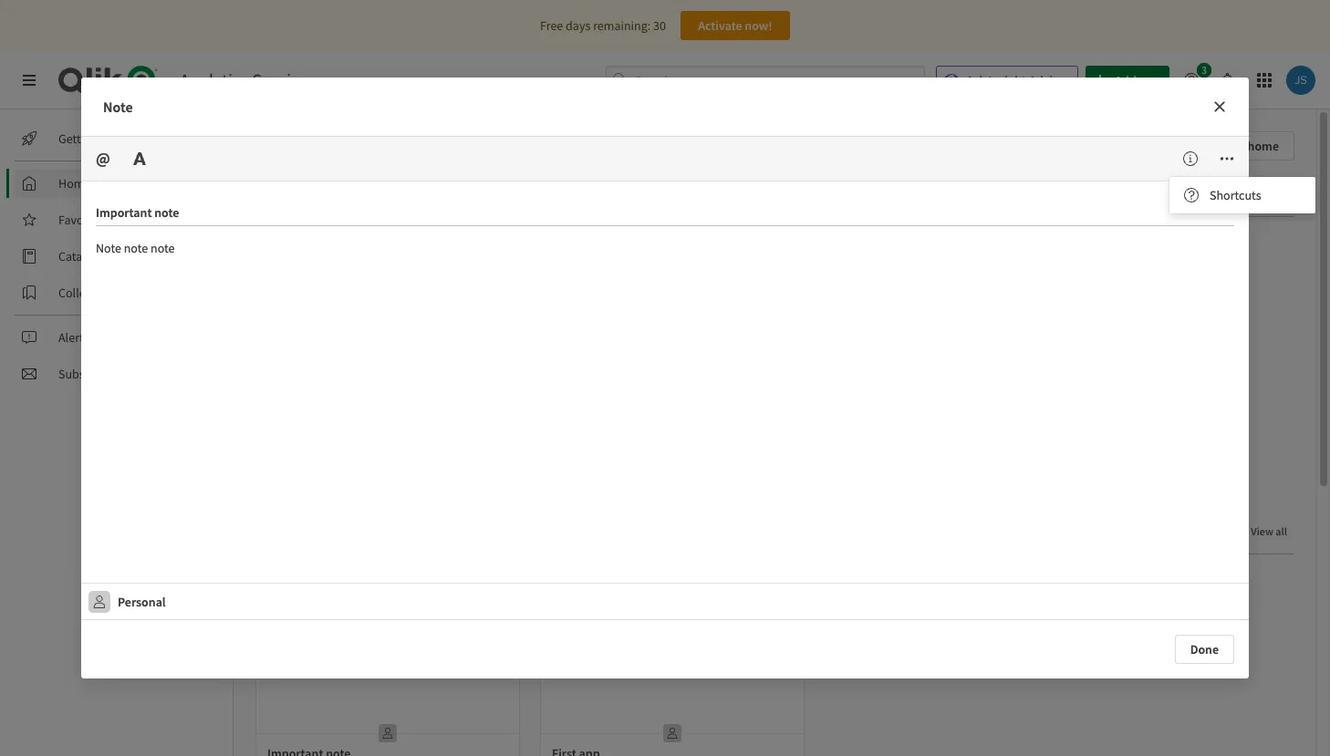 Task type: locate. For each thing, give the bounding box(es) containing it.
personal element
[[373, 719, 402, 748], [658, 719, 687, 748]]

1 view from the top
[[1251, 187, 1273, 201]]

view all for 1st view all link from the top of the 'home' main content
[[1251, 187, 1287, 201]]

0 vertical spatial home
[[255, 131, 312, 160]]

1 vertical spatial note
[[96, 240, 121, 256]]

note for note
[[103, 98, 133, 116]]

view all
[[1251, 187, 1287, 201], [1251, 525, 1287, 538]]

1 horizontal spatial personal element
[[658, 719, 687, 748]]

alerts link
[[15, 323, 219, 352]]

note for note note note
[[96, 240, 121, 256]]

insight
[[988, 72, 1026, 88]]

1 vertical spatial view all link
[[1251, 519, 1294, 542]]

note up 'started'
[[103, 98, 133, 116]]

@ button
[[88, 144, 117, 173]]

analytics services element
[[180, 68, 315, 91]]

note
[[124, 240, 148, 256], [150, 240, 175, 256]]

ask insight advisor
[[966, 72, 1070, 88]]

subscriptions
[[58, 366, 132, 382]]

activate
[[698, 17, 742, 34]]

home
[[1248, 138, 1279, 154]]

0 horizontal spatial personal element
[[373, 719, 402, 748]]

note down 'favorites' link
[[96, 240, 121, 256]]

1 horizontal spatial home
[[255, 131, 312, 160]]

close image
[[1212, 99, 1227, 114]]

customize
[[1160, 138, 1217, 154]]

done button
[[1175, 635, 1234, 664]]

1 vertical spatial home
[[58, 175, 91, 192]]

searchbar element
[[606, 65, 925, 95]]

done
[[1190, 641, 1219, 658]]

1 view all from the top
[[1251, 187, 1287, 201]]

days
[[566, 17, 591, 34]]

2 view from the top
[[1251, 525, 1273, 538]]

0 vertical spatial view
[[1251, 187, 1273, 201]]

2 view all from the top
[[1251, 525, 1287, 538]]

1 horizontal spatial note
[[150, 240, 175, 256]]

0 vertical spatial view all
[[1251, 187, 1287, 201]]

1 note from the left
[[124, 240, 148, 256]]

view
[[1251, 187, 1273, 201], [1251, 525, 1273, 538]]

0 horizontal spatial home
[[58, 175, 91, 192]]

home inside main content
[[255, 131, 312, 160]]

started
[[100, 130, 138, 147]]

note dialog
[[81, 78, 1249, 679]]

subscriptions link
[[15, 359, 219, 389]]

home down services
[[255, 131, 312, 160]]

0 vertical spatial note
[[103, 98, 133, 116]]

1 personal element from the left
[[373, 719, 402, 748]]

getting started
[[58, 130, 138, 147]]

note
[[103, 98, 133, 116], [96, 240, 121, 256]]

1 vertical spatial all
[[1276, 525, 1287, 538]]

view all link
[[1251, 182, 1294, 204], [1251, 519, 1294, 542]]

customize your home
[[1160, 138, 1279, 154]]

all
[[1276, 187, 1287, 201], [1276, 525, 1287, 538]]

catalog link
[[15, 242, 219, 271]]

note note note
[[96, 240, 175, 256]]

0 vertical spatial view all link
[[1251, 182, 1294, 204]]

note inside text box
[[96, 240, 121, 256]]

qlik sense group
[[249, 224, 534, 500]]

shortcuts
[[1210, 187, 1261, 203]]

advisor
[[1029, 72, 1070, 88]]

1 vertical spatial view
[[1251, 525, 1273, 538]]

home up favorites
[[58, 175, 91, 192]]

0 horizontal spatial note
[[124, 240, 148, 256]]

0 vertical spatial all
[[1276, 187, 1287, 201]]

home
[[255, 131, 312, 160], [58, 175, 91, 192]]

personal
[[118, 593, 166, 610]]

1 vertical spatial view all
[[1251, 525, 1287, 538]]



Task type: vqa. For each thing, say whether or not it's contained in the screenshot.
Favorites at left
yes



Task type: describe. For each thing, give the bounding box(es) containing it.
alerts
[[58, 329, 89, 346]]

getting started link
[[15, 124, 219, 153]]

Note Body text field
[[96, 226, 1234, 512]]

shortcuts button
[[1173, 181, 1312, 210]]

free
[[540, 17, 563, 34]]

30
[[653, 17, 666, 34]]

your
[[1220, 138, 1245, 154]]

2 note from the left
[[150, 240, 175, 256]]

2 view all link from the top
[[1251, 519, 1294, 542]]

collections
[[58, 285, 118, 301]]

remaining:
[[593, 17, 651, 34]]

view for second view all link from the top of the 'home' main content
[[1251, 525, 1273, 538]]

free days remaining: 30
[[540, 17, 666, 34]]

@
[[96, 148, 110, 169]]

toggle formatting image
[[125, 144, 161, 173]]

analytics services
[[180, 68, 315, 91]]

catalog
[[58, 248, 99, 265]]

home inside navigation pane element
[[58, 175, 91, 192]]

activate now! link
[[680, 11, 790, 40]]

ask
[[966, 72, 986, 88]]

getting
[[58, 130, 97, 147]]

view all for second view all link from the top of the 'home' main content
[[1251, 525, 1287, 538]]

activate now!
[[698, 17, 772, 34]]

services
[[252, 68, 315, 91]]

1 all from the top
[[1276, 187, 1287, 201]]

ask insight advisor button
[[936, 66, 1078, 95]]

customize your home button
[[1126, 131, 1294, 161]]

favorites link
[[15, 205, 219, 234]]

close sidebar menu image
[[22, 73, 36, 88]]

home main content
[[226, 109, 1330, 756]]

navigation pane element
[[0, 117, 233, 396]]

2 personal element from the left
[[658, 719, 687, 748]]

2 all from the top
[[1276, 525, 1287, 538]]

analytics
[[180, 68, 249, 91]]

Note title text field
[[96, 196, 1234, 226]]

favorites
[[58, 212, 107, 228]]

now!
[[745, 17, 772, 34]]

view for 1st view all link from the top of the 'home' main content
[[1251, 187, 1273, 201]]

1 view all link from the top
[[1251, 182, 1294, 204]]

collections link
[[15, 278, 219, 307]]

home link
[[15, 169, 219, 198]]

details image
[[1176, 144, 1212, 173]]

Search text field
[[635, 65, 925, 95]]



